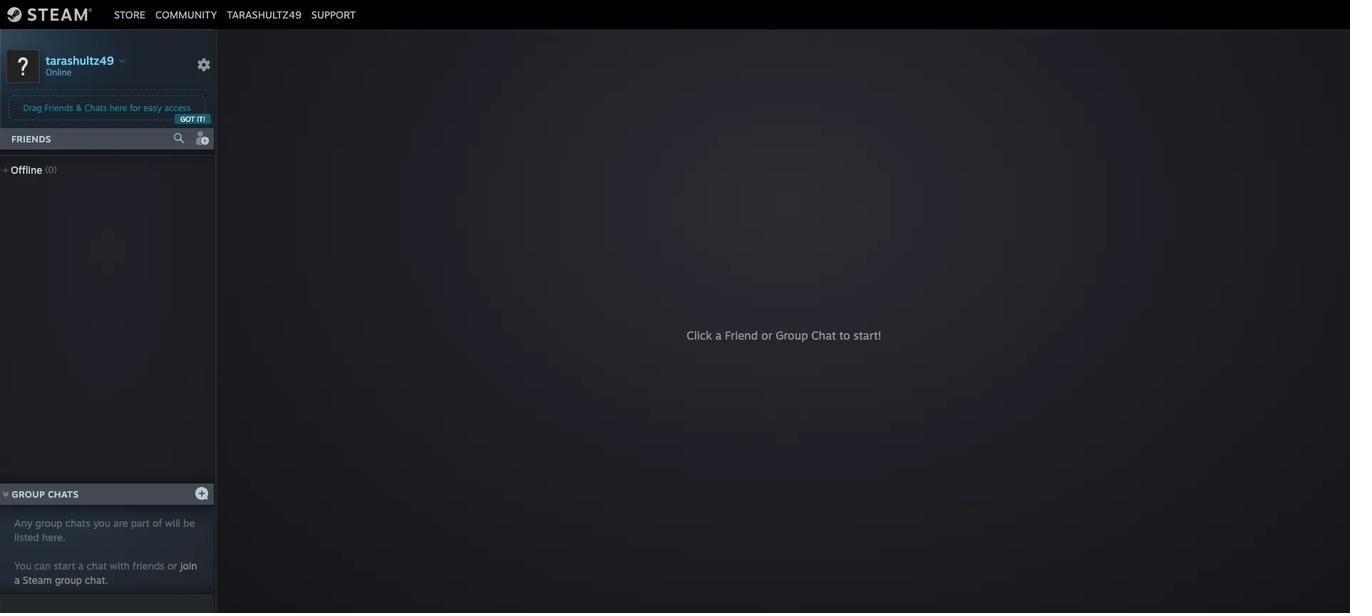 Task type: locate. For each thing, give the bounding box(es) containing it.
or
[[762, 329, 773, 343], [168, 561, 177, 573]]

friends
[[133, 561, 165, 573]]

community link
[[150, 8, 222, 20]]

create a group chat image
[[195, 487, 209, 501]]

friends
[[44, 103, 73, 113], [11, 133, 51, 145]]

1 vertical spatial a
[[78, 561, 84, 573]]

or right friend
[[762, 329, 773, 343]]

2 horizontal spatial a
[[716, 329, 722, 343]]

steam
[[23, 575, 52, 587]]

a
[[716, 329, 722, 343], [78, 561, 84, 573], [14, 575, 20, 587]]

0 horizontal spatial tarashultz49
[[46, 53, 114, 67]]

0 horizontal spatial chats
[[48, 489, 79, 501]]

you
[[14, 561, 31, 573]]

group inside join a steam group chat.
[[55, 575, 82, 587]]

group up any
[[12, 489, 45, 501]]

chats right &
[[84, 103, 107, 113]]

0 horizontal spatial a
[[14, 575, 20, 587]]

0 vertical spatial tarashultz49
[[227, 8, 302, 20]]

support link
[[307, 8, 361, 20]]

0 horizontal spatial or
[[168, 561, 177, 573]]

group down start in the left bottom of the page
[[55, 575, 82, 587]]

1 vertical spatial friends
[[11, 133, 51, 145]]

)
[[54, 165, 57, 175]]

a right click
[[716, 329, 722, 343]]

are
[[113, 518, 128, 530]]

join a steam group chat.
[[14, 561, 197, 587]]

group
[[776, 329, 808, 343], [12, 489, 45, 501]]

friends down drag
[[11, 133, 51, 145]]

click
[[687, 329, 712, 343]]

chats up chats
[[48, 489, 79, 501]]

it!
[[197, 115, 205, 123]]

any
[[14, 518, 32, 530]]

a left chat on the left of the page
[[78, 561, 84, 573]]

part
[[131, 518, 150, 530]]

0 vertical spatial group
[[35, 518, 62, 530]]

collapse chats list image
[[0, 492, 17, 498]]

0 vertical spatial chats
[[84, 103, 107, 113]]

0 vertical spatial a
[[716, 329, 722, 343]]

community
[[155, 8, 217, 20]]

be
[[183, 518, 195, 530]]

0 horizontal spatial group
[[12, 489, 45, 501]]

group up here.
[[35, 518, 62, 530]]

tarashultz49 up &
[[46, 53, 114, 67]]

group left chat
[[776, 329, 808, 343]]

group
[[35, 518, 62, 530], [55, 575, 82, 587]]

2 vertical spatial a
[[14, 575, 20, 587]]

join
[[180, 561, 197, 573]]

online
[[46, 67, 72, 77]]

0 vertical spatial friends
[[44, 103, 73, 113]]

tarashultz49
[[227, 8, 302, 20], [46, 53, 114, 67]]

chat
[[812, 329, 836, 343]]

a for friend
[[716, 329, 722, 343]]

1 vertical spatial group
[[55, 575, 82, 587]]

easy
[[144, 103, 162, 113]]

any group chats you are part of will be listed here.
[[14, 518, 195, 544]]

tarashultz49 left support
[[227, 8, 302, 20]]

drag friends & chats here for easy access got it!
[[23, 103, 205, 123]]

1 horizontal spatial group
[[776, 329, 808, 343]]

chats
[[65, 518, 90, 530]]

chats
[[84, 103, 107, 113], [48, 489, 79, 501]]

1 horizontal spatial or
[[762, 329, 773, 343]]

add a friend image
[[194, 130, 210, 146]]

1 vertical spatial chats
[[48, 489, 79, 501]]

0
[[48, 165, 54, 175]]

store link
[[109, 8, 150, 20]]

a down you
[[14, 575, 20, 587]]

drag
[[23, 103, 42, 113]]

a inside join a steam group chat.
[[14, 575, 20, 587]]

or left join at the bottom left of the page
[[168, 561, 177, 573]]

friends left &
[[44, 103, 73, 113]]

1 horizontal spatial chats
[[84, 103, 107, 113]]

manage friends list settings image
[[197, 58, 211, 72]]

tarashultz49 link
[[222, 8, 307, 20]]

1 vertical spatial or
[[168, 561, 177, 573]]



Task type: vqa. For each thing, say whether or not it's contained in the screenshot.
Friends to the top
yes



Task type: describe. For each thing, give the bounding box(es) containing it.
here
[[110, 103, 127, 113]]

friend
[[725, 329, 758, 343]]

of
[[153, 518, 162, 530]]

join a steam group chat. link
[[14, 561, 197, 587]]

group chats
[[12, 489, 79, 501]]

for
[[130, 103, 141, 113]]

start
[[54, 561, 75, 573]]

sorting alphabetically image
[[191, 160, 208, 178]]

1 horizontal spatial a
[[78, 561, 84, 573]]

got
[[180, 115, 195, 123]]

1 vertical spatial tarashultz49
[[46, 53, 114, 67]]

chat.
[[85, 575, 108, 587]]

with
[[110, 561, 130, 573]]

access
[[164, 103, 191, 113]]

listed
[[14, 532, 39, 544]]

1 horizontal spatial tarashultz49
[[227, 8, 302, 20]]

0 vertical spatial or
[[762, 329, 773, 343]]

can
[[34, 561, 51, 573]]

will
[[165, 518, 180, 530]]

1 vertical spatial group
[[12, 489, 45, 501]]

(
[[45, 165, 48, 175]]

group inside any group chats you are part of will be listed here.
[[35, 518, 62, 530]]

support
[[312, 8, 356, 20]]

search my friends list image
[[173, 132, 185, 145]]

you
[[93, 518, 111, 530]]

chats inside drag friends & chats here for easy access got it!
[[84, 103, 107, 113]]

start!
[[854, 329, 882, 343]]

to
[[840, 329, 851, 343]]

friends inside drag friends & chats here for easy access got it!
[[44, 103, 73, 113]]

here.
[[42, 532, 66, 544]]

you can start a chat with friends or
[[14, 561, 180, 573]]

a for steam
[[14, 575, 20, 587]]

0 vertical spatial group
[[776, 329, 808, 343]]

click a friend or group chat to start!
[[687, 329, 882, 343]]

chat
[[87, 561, 107, 573]]

offline
[[11, 164, 42, 176]]

offline ( 0 )
[[11, 164, 57, 176]]

&
[[76, 103, 82, 113]]

store
[[114, 8, 145, 20]]



